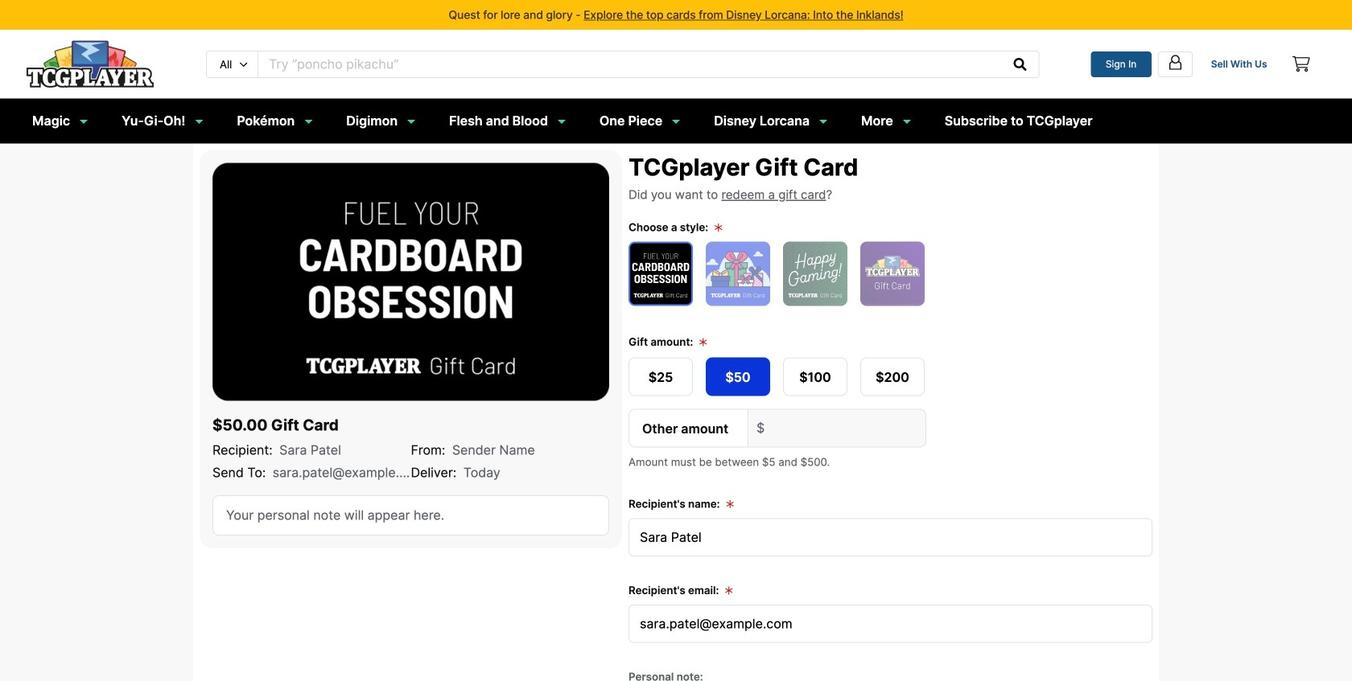 Task type: locate. For each thing, give the bounding box(es) containing it.
user icon image
[[1167, 54, 1184, 71]]

asterisk image
[[726, 500, 735, 510]]

None text field
[[258, 51, 1003, 77]]

asterisk image
[[714, 223, 723, 233], [699, 338, 708, 347], [725, 587, 734, 596]]

tcgplayer.com image
[[26, 40, 155, 88]]

cardboard obsession gift card image
[[213, 163, 609, 401]]

None text field
[[773, 410, 926, 447]]

0 vertical spatial asterisk image
[[714, 223, 723, 233]]

2 vertical spatial asterisk image
[[725, 587, 734, 596]]

Recipient's email: email field
[[629, 606, 1153, 644]]

submit your search image
[[1014, 58, 1027, 71]]

0 horizontal spatial asterisk image
[[699, 338, 708, 347]]



Task type: describe. For each thing, give the bounding box(es) containing it.
1 vertical spatial asterisk image
[[699, 338, 708, 347]]

view your shopping cart image
[[1293, 57, 1311, 72]]

1 horizontal spatial asterisk image
[[714, 223, 723, 233]]

Recipient's name: text field
[[629, 519, 1153, 557]]

2 horizontal spatial asterisk image
[[725, 587, 734, 596]]



Task type: vqa. For each thing, say whether or not it's contained in the screenshot.
Tcgplayer.Com image
yes



